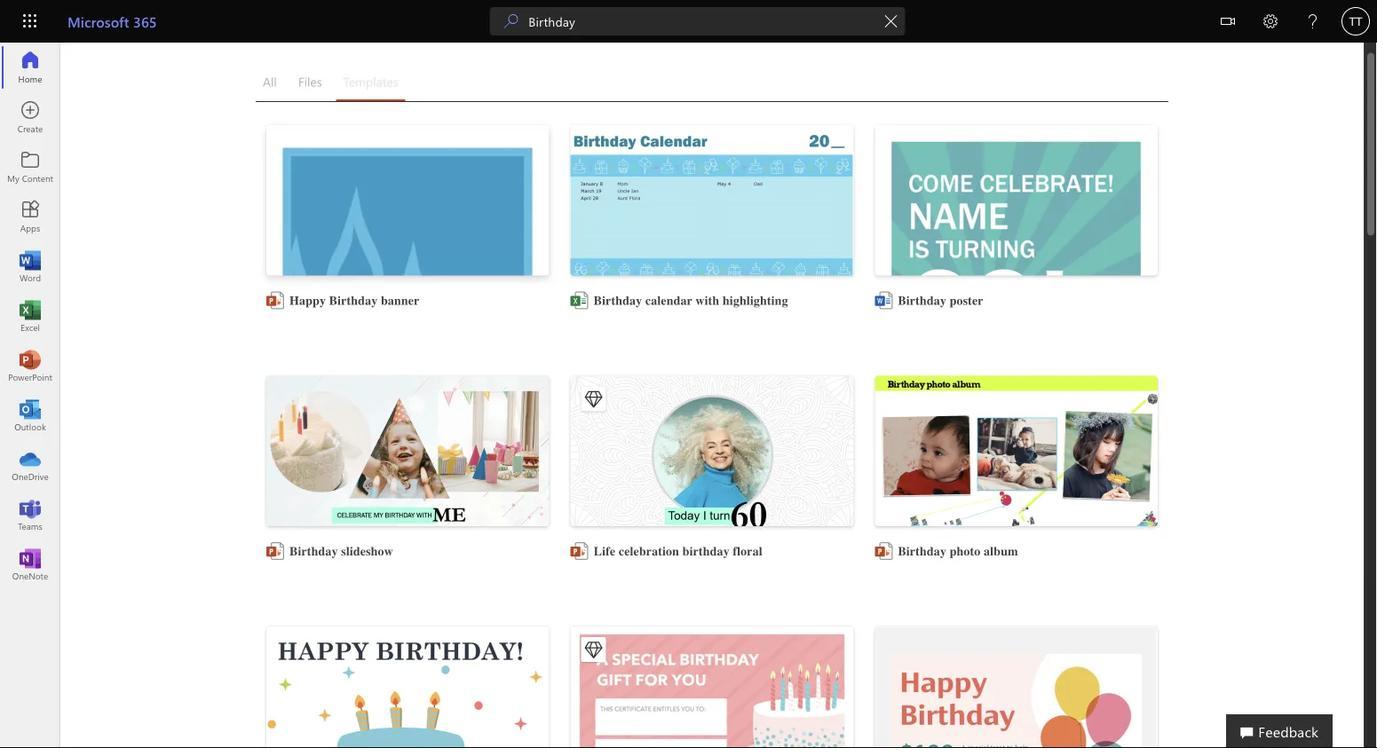 Task type: locate. For each thing, give the bounding box(es) containing it.
pptx image left birthday photo album at the bottom right of page
[[875, 543, 893, 560]]

pptx image
[[266, 543, 284, 560], [571, 543, 589, 560]]

pptx image
[[266, 292, 284, 310], [875, 543, 893, 560]]

birthday for birthday slideshow
[[290, 545, 338, 559]]

1 vertical spatial 
[[585, 641, 603, 659]]

slideshow
[[341, 545, 393, 559]]

pptx image left birthday slideshow
[[266, 543, 284, 560]]

0 horizontal spatial pptx image
[[266, 292, 284, 310]]

0 vertical spatial pptx image
[[266, 292, 284, 310]]

happy
[[290, 294, 326, 308]]

tab list
[[256, 62, 1041, 101]]

birthday right docx image
[[898, 294, 947, 308]]

1  from the top
[[585, 390, 603, 408]]

birthday inside list item
[[898, 294, 947, 308]]

0 horizontal spatial list item
[[256, 616, 560, 749]]

happy birthday banner list item
[[256, 115, 565, 503]]

floral
[[733, 545, 763, 559]]

word image
[[21, 258, 39, 275]]

teams image
[[21, 506, 39, 524]]

powerpoint template result: "birthday slideshow" image
[[266, 376, 549, 536]]

 for 1st  link from the top of the page
[[585, 390, 603, 408]]

2 pptx image from the left
[[571, 543, 589, 560]]

onedrive image
[[21, 456, 39, 474]]

powerpoint template result: "birthday photo album" image
[[875, 376, 1158, 536]]

 list item
[[560, 366, 869, 612], [560, 616, 864, 749]]

1 pptx image from the left
[[266, 543, 284, 560]]

birthday right the xlsx image
[[594, 294, 642, 308]]

birthday photo album list item
[[864, 366, 1173, 612]]

None search field
[[490, 7, 905, 36]]

home image
[[21, 59, 39, 76]]

life celebration birthday floral
[[594, 545, 763, 559]]

feedback
[[1259, 722, 1319, 741]]

birthday left the photo
[[898, 545, 947, 559]]

files button
[[291, 62, 329, 101]]

banner
[[381, 294, 420, 308]]

1 vertical spatial pptx image
[[875, 543, 893, 560]]

excel template result: "birthday calendar with highlighting" image
[[571, 125, 854, 343]]

0 vertical spatial 
[[585, 390, 603, 408]]

birthday
[[329, 294, 378, 308], [594, 294, 642, 308], [898, 294, 947, 308], [290, 545, 338, 559], [898, 545, 947, 559]]

0 vertical spatial  link
[[571, 376, 854, 536]]

my content image
[[21, 158, 39, 176]]

list item
[[256, 616, 560, 749], [864, 616, 1169, 749]]

celebration
[[619, 545, 679, 559]]

1 horizontal spatial list item
[[864, 616, 1169, 749]]

outlook image
[[21, 407, 39, 425]]

birthday for birthday photo album
[[898, 545, 947, 559]]

birthday poster
[[898, 294, 984, 308]]

1 vertical spatial  list item
[[560, 616, 864, 749]]

all
[[263, 73, 277, 90]]

0 horizontal spatial pptx image
[[266, 543, 284, 560]]

birthday calendar with highlighting list item
[[560, 115, 869, 361]]

word template result: "birthday gift certificate (bright design)" image
[[571, 627, 854, 749]]

2 list item from the left
[[864, 616, 1169, 749]]

1  link from the top
[[571, 376, 854, 536]]

1 horizontal spatial pptx image
[[571, 543, 589, 560]]

pptx image inside birthday photo album list item
[[875, 543, 893, 560]]

pptx image left life
[[571, 543, 589, 560]]

powerpoint template result: "happy birthday banner" image
[[266, 125, 549, 503]]


[[1221, 14, 1235, 28]]


[[585, 390, 603, 408], [585, 641, 603, 659]]

xlsx image
[[571, 292, 589, 310]]

 link
[[571, 376, 854, 536], [571, 627, 854, 749]]

pptx image inside happy birthday banner list item
[[266, 292, 284, 310]]

birthday left slideshow
[[290, 545, 338, 559]]

word template result: "birthday poster" image
[[875, 125, 1158, 493]]

birthday slideshow list item
[[256, 366, 565, 612]]

templates button
[[336, 62, 406, 101]]

1 vertical spatial  link
[[571, 627, 854, 749]]

2  link from the top
[[571, 627, 854, 749]]

navigation
[[0, 43, 60, 590]]

onenote image
[[21, 556, 39, 574]]

2  from the top
[[585, 641, 603, 659]]

excel image
[[21, 307, 39, 325]]

0 vertical spatial  list item
[[560, 366, 869, 612]]

docx image
[[875, 292, 893, 310]]

apps image
[[21, 208, 39, 226]]

pptx image left happy
[[266, 292, 284, 310]]

powerpoint image
[[21, 357, 39, 375]]

pptx image for happy
[[266, 292, 284, 310]]

1 horizontal spatial pptx image
[[875, 543, 893, 560]]



Task type: describe. For each thing, give the bounding box(es) containing it.
birthday right happy
[[329, 294, 378, 308]]

poster
[[950, 294, 984, 308]]

pptx image for birthday
[[875, 543, 893, 560]]

files
[[298, 73, 322, 90]]

create image
[[21, 108, 39, 126]]

album
[[984, 545, 1018, 559]]

365
[[133, 12, 157, 31]]

calendar
[[646, 294, 693, 308]]

tt button
[[1335, 0, 1377, 43]]

pptx image for birthday
[[266, 543, 284, 560]]

highlighting
[[723, 294, 788, 308]]

word template result: "birthday balloons gift certificate " image
[[875, 627, 1158, 749]]

powerpoint template result: "life celebration birthday floral" image
[[571, 376, 854, 536]]

life
[[594, 545, 616, 559]]

none search field inside the microsoft 365 banner
[[490, 7, 905, 36]]

birthday for birthday poster
[[898, 294, 947, 308]]

birthday poster list item
[[864, 115, 1173, 493]]

2  list item from the top
[[560, 616, 864, 749]]

happy birthday banner
[[290, 294, 420, 308]]

birthday slideshow
[[290, 545, 393, 559]]

1  list item from the top
[[560, 366, 869, 612]]

all button
[[256, 62, 284, 101]]

Search box. Suggestions appear as you type. search field
[[529, 7, 877, 36]]

microsoft 365
[[67, 12, 157, 31]]

 for second  link from the top of the page
[[585, 641, 603, 659]]

 button
[[1207, 0, 1250, 46]]

birthday
[[683, 545, 730, 559]]

1 list item from the left
[[256, 616, 560, 749]]

tab list containing all
[[256, 62, 1041, 101]]

photo
[[950, 545, 981, 559]]

birthday photo album
[[898, 545, 1018, 559]]

pptx image for life
[[571, 543, 589, 560]]

birthday for birthday calendar with highlighting
[[594, 294, 642, 308]]

tt
[[1350, 14, 1363, 28]]

microsoft
[[67, 12, 129, 31]]

microsoft 365 banner
[[0, 0, 1377, 46]]

with
[[696, 294, 720, 308]]

word template result: "big cake birthday card" image
[[266, 627, 549, 749]]

feedback button
[[1227, 715, 1333, 749]]

templates
[[343, 73, 398, 90]]

birthday calendar with highlighting
[[594, 294, 788, 308]]



Task type: vqa. For each thing, say whether or not it's contained in the screenshot.
Word template result: "Birthday poster" image at the right
yes



